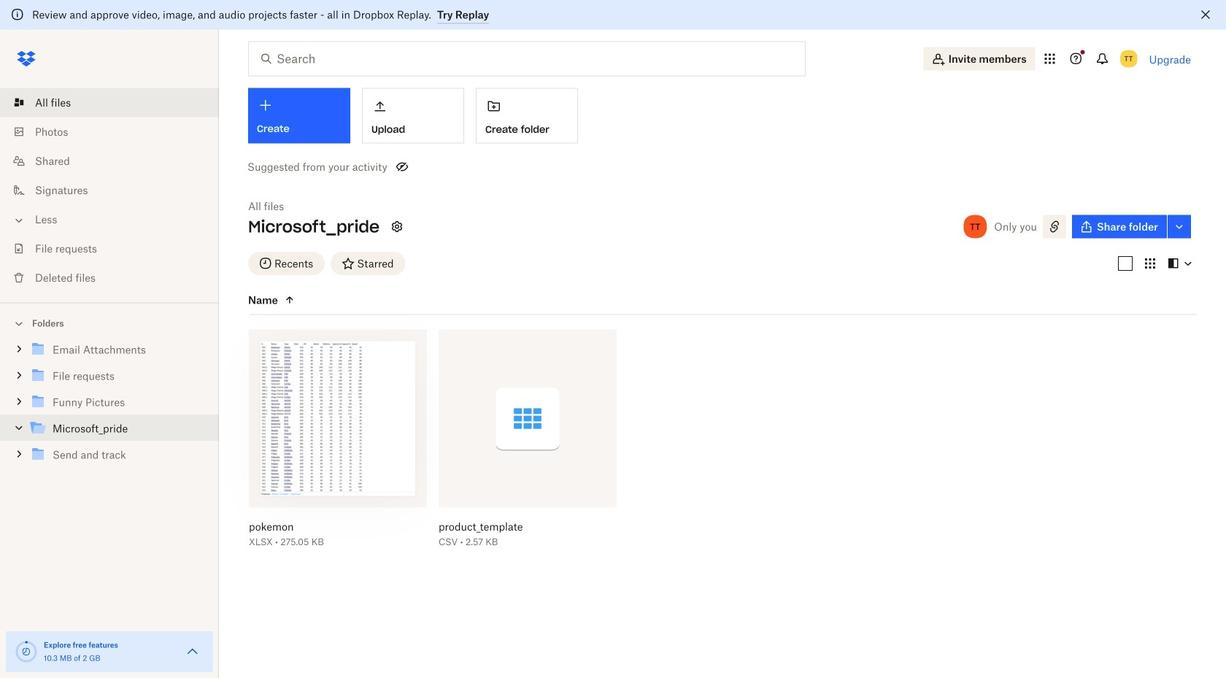 Task type: describe. For each thing, give the bounding box(es) containing it.
quota usage progress bar
[[15, 640, 38, 664]]

Search in folder "Dropbox" text field
[[277, 50, 775, 68]]

file, product_template.csv row
[[433, 330, 617, 557]]

dropbox image
[[12, 44, 41, 73]]

folder settings image
[[388, 218, 406, 235]]

file, pokemon.xlsx row
[[243, 330, 427, 557]]



Task type: vqa. For each thing, say whether or not it's contained in the screenshot.
timeline
no



Task type: locate. For each thing, give the bounding box(es) containing it.
list item
[[0, 88, 219, 117]]

less image
[[12, 213, 26, 228]]

group
[[0, 334, 219, 479]]

quota usage image
[[15, 640, 38, 664]]

alert
[[0, 0, 1226, 30]]

list
[[0, 79, 219, 303]]



